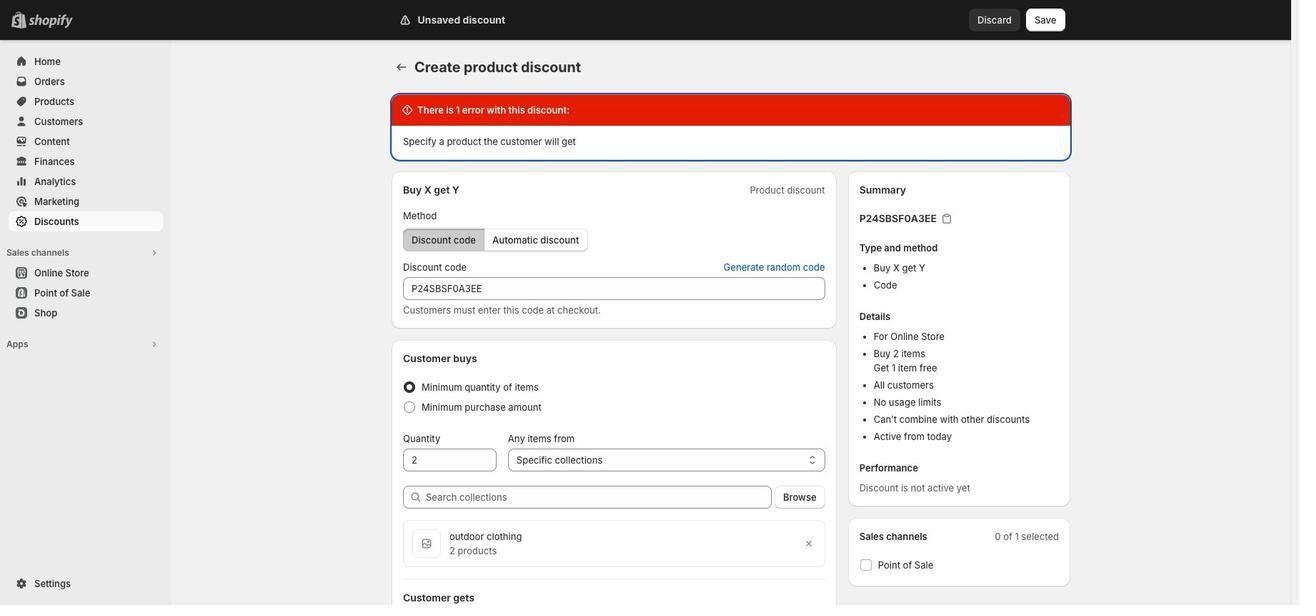 Task type: vqa. For each thing, say whether or not it's contained in the screenshot.
MARKETING
no



Task type: locate. For each thing, give the bounding box(es) containing it.
None text field
[[403, 277, 826, 300], [403, 449, 497, 472], [403, 277, 826, 300], [403, 449, 497, 472]]

shopify image
[[29, 14, 73, 29]]

Search collections text field
[[426, 486, 772, 509]]



